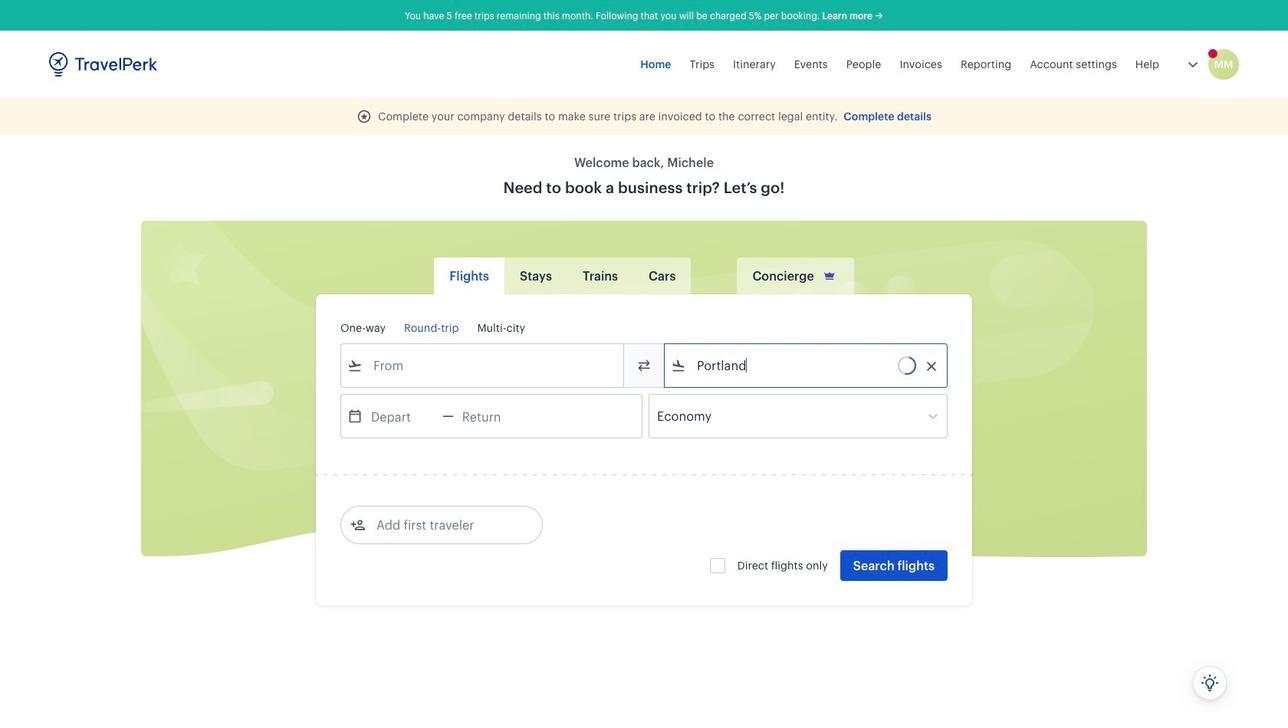 Task type: vqa. For each thing, say whether or not it's contained in the screenshot.
RETURN field
no



Task type: describe. For each thing, give the bounding box(es) containing it.
Return text field
[[454, 395, 534, 438]]

Depart text field
[[363, 395, 443, 438]]

Add first traveler search field
[[366, 513, 525, 538]]

To search field
[[687, 354, 927, 378]]



Task type: locate. For each thing, give the bounding box(es) containing it.
From search field
[[363, 354, 604, 378]]



